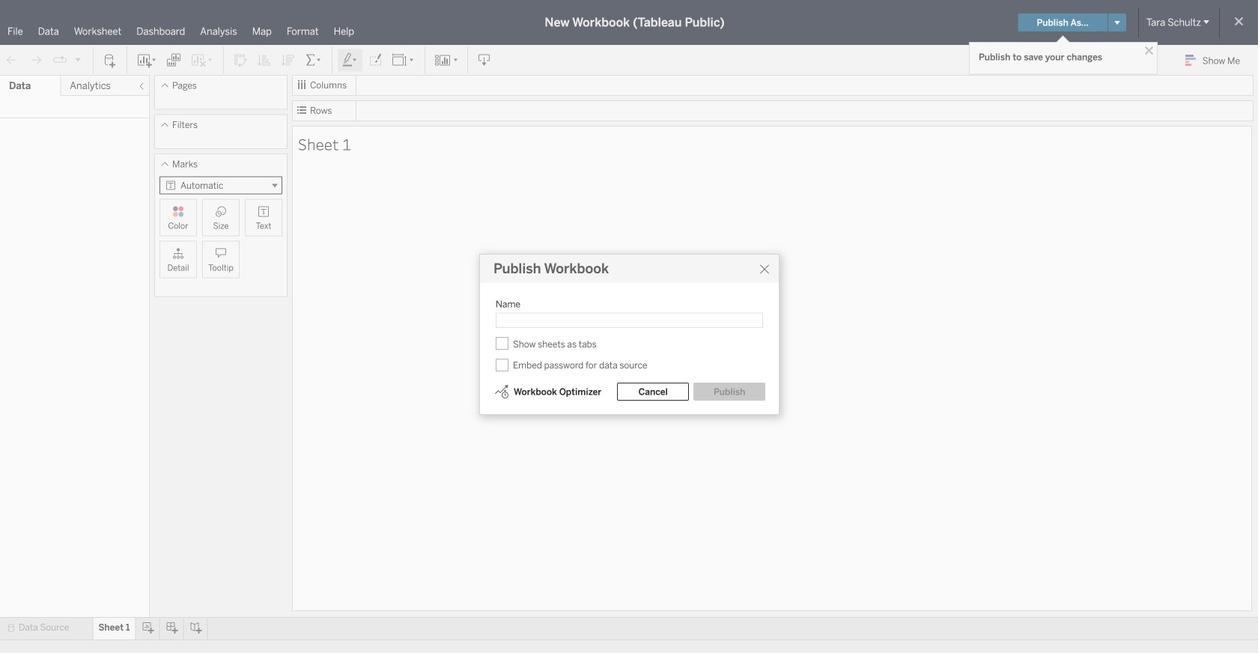 Task type: locate. For each thing, give the bounding box(es) containing it.
new data source image
[[103, 53, 118, 68]]

clear sheet image
[[190, 53, 214, 68]]

replay animation image left new data source image
[[73, 55, 82, 64]]

dialog
[[479, 254, 780, 415]]

new worksheet image
[[136, 53, 157, 68]]

None text field
[[496, 313, 763, 328]]

highlight image
[[341, 53, 359, 68]]

replay animation image right redo icon at the left top
[[52, 53, 67, 68]]

sort descending image
[[281, 53, 296, 68]]

replay animation image
[[52, 53, 67, 68], [73, 55, 82, 64]]

collapse image
[[137, 82, 146, 91]]

format workbook image
[[368, 53, 383, 68]]

fit image
[[392, 53, 416, 68]]

show/hide cards image
[[434, 53, 458, 68]]



Task type: vqa. For each thing, say whether or not it's contained in the screenshot.
Download icon
yes



Task type: describe. For each thing, give the bounding box(es) containing it.
swap rows and columns image
[[233, 53, 248, 68]]

sort ascending image
[[257, 53, 272, 68]]

redo image
[[28, 53, 43, 68]]

1 horizontal spatial replay animation image
[[73, 55, 82, 64]]

totals image
[[305, 53, 323, 68]]

download image
[[477, 53, 492, 68]]

undo image
[[4, 53, 19, 68]]

close image
[[1142, 43, 1156, 58]]

0 horizontal spatial replay animation image
[[52, 53, 67, 68]]

duplicate image
[[166, 53, 181, 68]]



